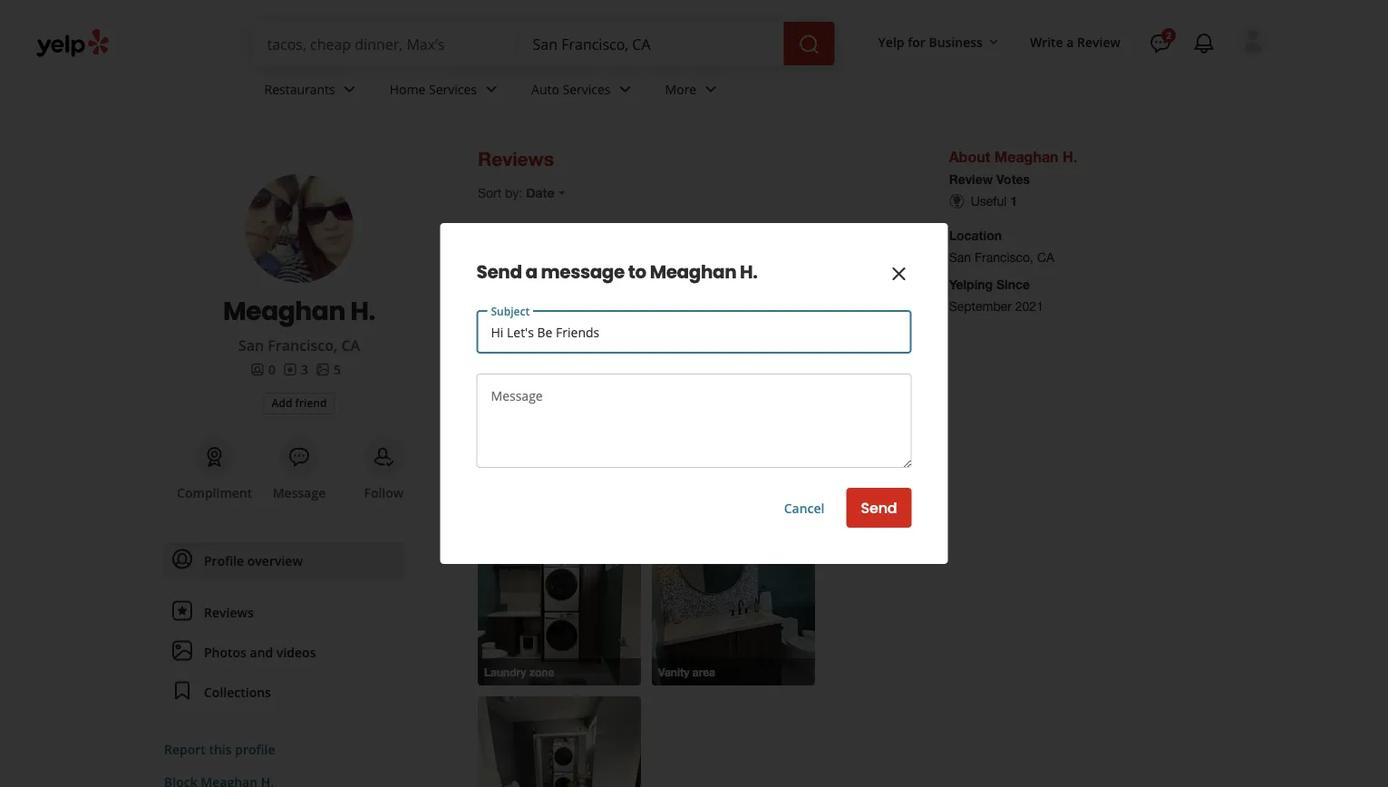 Task type: locate. For each thing, give the bounding box(es) containing it.
was
[[478, 343, 501, 358], [505, 392, 528, 407], [728, 392, 751, 407]]

reviews link
[[164, 594, 405, 630]]

forming
[[478, 360, 521, 375]]

so inside we hired gadi to remodel our powder/laundry room. the previous bathroom was outdated and had so much wasted space. we opted to remove the wall forming a closet to open the space up and create a dedicated laundry area.
[[609, 343, 622, 358]]

remodel up recommending
[[578, 392, 624, 407]]

ca
[[1037, 249, 1055, 264], [606, 277, 621, 289], [341, 336, 360, 355]]

0 horizontal spatial 24 chevron down v2 image
[[481, 79, 502, 100]]

1 horizontal spatial i
[[540, 490, 543, 505]]

services right auto
[[563, 80, 611, 98]]

1 vertical spatial san
[[238, 336, 264, 355]]

the up difference at the right of the page
[[832, 457, 853, 472]]

much inside we hired gadi to remodel our powder/laundry room. the previous bathroom was outdated and had so much wasted space. we opted to remove the wall forming a closet to open the space up and create a dedicated laundry area.
[[626, 343, 658, 358]]

24 chevron down v2 image for auto services
[[614, 79, 636, 100]]

since
[[997, 276, 1030, 291]]

1 horizontal spatial gadi
[[658, 490, 688, 505]]

menu containing profile overview
[[164, 542, 405, 718]]

search image
[[799, 34, 820, 55]]

send inside send button
[[861, 498, 897, 518]]

it
[[699, 474, 706, 489]]

24 message v2 image
[[1150, 33, 1172, 54]]

ca inside location san francisco, ca
[[1037, 249, 1055, 264]]

francisco, up 3
[[268, 336, 338, 355]]

1 vertical spatial space
[[857, 457, 891, 472]]

meaghan up powder/laundry
[[650, 259, 737, 285]]

our inside 'i am absolutely in love with the end result (shoutout to victor). the space is not only beautiful but much functional. it has made such a difference in our daily lives. i will 100% be using gadi again for future projects.'
[[883, 474, 902, 489]]

send a message to meaghan h. dialog
[[0, 0, 1389, 787]]

gadi inside 'i am absolutely in love with the end result (shoutout to victor). the space is not only beautiful but much functional. it has made such a difference in our daily lives. i will 100% be using gadi again for future projects.'
[[658, 490, 688, 505]]

1 vertical spatial for
[[726, 490, 741, 505]]

2 24 chevron down v2 image from the left
[[614, 79, 636, 100]]

remodel inside this was our first remodel project and millie was so helpful through the permit process and recommending a structural engineer, and kept us reassured through any bump we hit along the way.
[[578, 392, 624, 407]]

collections
[[204, 683, 271, 701]]

vanity area
[[658, 666, 715, 678]]

1 horizontal spatial send
[[861, 498, 897, 518]]

0 horizontal spatial the
[[780, 327, 802, 342]]

send button
[[847, 488, 912, 528]]

24 chevron down v2 image for home services
[[481, 79, 502, 100]]

24 chevron down v2 image right restaurants
[[339, 79, 361, 100]]

0 horizontal spatial review
[[949, 172, 993, 187]]

this
[[478, 392, 501, 407]]

follow image
[[373, 446, 395, 468]]

the up opted
[[780, 327, 802, 342]]

but
[[579, 474, 598, 489]]

this
[[209, 741, 232, 758]]

0 horizontal spatial through
[[478, 425, 522, 440]]

0 vertical spatial review
[[1078, 33, 1121, 50]]

0 horizontal spatial our
[[531, 392, 550, 407]]

send for send a message to meaghan h.
[[477, 259, 522, 285]]

1 vertical spatial reviews
[[204, 604, 254, 621]]

to up closet
[[565, 327, 576, 342]]

our down is
[[883, 474, 902, 489]]

vanity
[[658, 666, 690, 678]]

difference
[[810, 474, 866, 489]]

2 24 chevron down v2 image from the left
[[700, 79, 722, 100]]

services
[[429, 80, 477, 98], [563, 80, 611, 98]]

useful
[[971, 194, 1007, 209]]

compliment
[[177, 484, 252, 501]]

absolutely
[[506, 457, 564, 472]]

services for auto services
[[563, 80, 611, 98]]

write
[[1030, 33, 1064, 50]]

0 vertical spatial h.
[[1063, 148, 1078, 165]]

1 horizontal spatial 24 chevron down v2 image
[[700, 79, 722, 100]]

1 horizontal spatial reviews
[[478, 147, 554, 170]]

i left will
[[540, 490, 543, 505]]

review right write
[[1078, 33, 1121, 50]]

a right write
[[1067, 33, 1074, 50]]

send down is
[[861, 498, 897, 518]]

2 vertical spatial our
[[883, 474, 902, 489]]

the
[[780, 327, 802, 342], [832, 457, 853, 472]]

zone
[[529, 666, 554, 678]]

a right create
[[761, 360, 768, 375]]

wasted
[[661, 343, 702, 358]]

0 horizontal spatial meaghan
[[223, 293, 345, 329]]

3205 cabrillo ave santa clara, ca 95051
[[543, 260, 654, 289]]

september
[[949, 298, 1012, 313]]

0 vertical spatial i
[[478, 457, 481, 472]]

95051
[[624, 277, 654, 289]]

our down 95051
[[629, 327, 648, 342]]

francisco, inside meaghan h. san francisco, ca
[[268, 336, 338, 355]]

for down has
[[726, 490, 741, 505]]

0 horizontal spatial reviews
[[204, 604, 254, 621]]

our inside this was our first remodel project and millie was so helpful through the permit process and recommending a structural engineer, and kept us reassured through any bump we hit along the way.
[[531, 392, 550, 407]]

meaghan up votes
[[995, 148, 1059, 165]]

be
[[606, 490, 620, 505]]

recommending
[[552, 409, 637, 423]]

ca inside meaghan h. san francisco, ca
[[341, 336, 360, 355]]

0 horizontal spatial san
[[238, 336, 264, 355]]

a
[[1067, 33, 1074, 50], [525, 259, 537, 285], [525, 360, 532, 375], [761, 360, 768, 375], [640, 409, 647, 423], [800, 474, 807, 489]]

much
[[626, 343, 658, 358], [601, 474, 633, 489]]

0 vertical spatial space
[[641, 360, 676, 375]]

to right "cabrillo"
[[628, 259, 647, 285]]

our left first
[[531, 392, 550, 407]]

2 horizontal spatial ca
[[1037, 249, 1055, 264]]

structural
[[651, 409, 704, 423]]

1 horizontal spatial ca
[[606, 277, 621, 289]]

much left wasted
[[626, 343, 658, 358]]

2 services from the left
[[563, 80, 611, 98]]

san
[[949, 249, 971, 264], [238, 336, 264, 355]]

and right the up
[[697, 360, 719, 375]]

0 horizontal spatial i
[[478, 457, 481, 472]]

in right difference at the right of the page
[[870, 474, 880, 489]]

outdated
[[504, 343, 555, 358]]

24 chevron down v2 image inside auto services link
[[614, 79, 636, 100]]

24 collections v2 image
[[171, 680, 193, 702]]

review inside the write a review link
[[1078, 33, 1121, 50]]

0 horizontal spatial was
[[478, 343, 501, 358]]

1 vertical spatial so
[[754, 392, 768, 407]]

0 horizontal spatial send
[[477, 259, 522, 285]]

message
[[541, 259, 625, 285]]

photo of gadi construction - santa clara, ca, united states. before image
[[478, 696, 641, 787]]

permit
[[882, 392, 918, 407]]

1 vertical spatial the
[[832, 457, 853, 472]]

room.
[[744, 327, 777, 342]]

16 friends v2 image
[[250, 362, 265, 377]]

1 vertical spatial send
[[861, 498, 897, 518]]

24 chevron down v2 image right auto services
[[614, 79, 636, 100]]

add friend button
[[264, 393, 335, 414]]

kept
[[787, 409, 812, 423]]

1 vertical spatial i
[[540, 490, 543, 505]]

0 horizontal spatial services
[[429, 80, 477, 98]]

opted
[[769, 343, 802, 358]]

0 vertical spatial so
[[609, 343, 622, 358]]

24 chevron down v2 image inside restaurants link
[[339, 79, 361, 100]]

0 vertical spatial in
[[567, 457, 577, 472]]

24 chevron down v2 image
[[339, 79, 361, 100], [614, 79, 636, 100]]

1 vertical spatial review
[[949, 172, 993, 187]]

0 vertical spatial ca
[[1037, 249, 1055, 264]]

services right home
[[429, 80, 477, 98]]

2 vertical spatial h.
[[350, 293, 375, 329]]

a down the project
[[640, 409, 647, 423]]

0 horizontal spatial space
[[641, 360, 676, 375]]

1 vertical spatial meaghan
[[650, 259, 737, 285]]

1 vertical spatial h.
[[740, 259, 758, 285]]

services for home services
[[429, 80, 477, 98]]

a inside 'i am absolutely in love with the end result (shoutout to victor). the space is not only beautiful but much functional. it has made such a difference in our daily lives. i will 100% be using gadi again for future projects.'
[[800, 474, 807, 489]]

cancel
[[784, 499, 825, 516]]

san inside meaghan h. san francisco, ca
[[238, 336, 264, 355]]

remodel up had
[[580, 327, 626, 342]]

close image
[[888, 263, 910, 285]]

location san francisco, ca
[[949, 228, 1055, 264]]

0 vertical spatial remodel
[[580, 327, 626, 342]]

24 photos v2 image
[[171, 640, 193, 662]]

daily
[[478, 490, 504, 505]]

for right yelp
[[908, 33, 926, 50]]

menu
[[164, 542, 405, 718]]

hired
[[499, 327, 528, 342]]

1 horizontal spatial in
[[870, 474, 880, 489]]

reviews up the 'photos'
[[204, 604, 254, 621]]

24 chevron down v2 image inside more link
[[700, 79, 722, 100]]

the inside 'i am absolutely in love with the end result (shoutout to victor). the space is not only beautiful but much functional. it has made such a difference in our daily lives. i will 100% be using gadi again for future projects.'
[[832, 457, 853, 472]]

1 horizontal spatial the
[[832, 457, 853, 472]]

0 horizontal spatial 24 chevron down v2 image
[[339, 79, 361, 100]]

24 chevron down v2 image inside home services link
[[481, 79, 502, 100]]

24 chevron down v2 image right the more
[[700, 79, 722, 100]]

1 vertical spatial much
[[601, 474, 633, 489]]

location
[[949, 228, 1002, 242]]

we hired gadi to remodel our powder/laundry room. the previous bathroom was outdated and had so much wasted space. we opted to remove the wall forming a closet to open the space up and create a dedicated laundry area.
[[478, 327, 912, 375]]

a up the projects.
[[800, 474, 807, 489]]

to up such
[[774, 457, 786, 472]]

we
[[478, 327, 496, 342], [747, 343, 765, 358]]

gadi down functional.
[[658, 490, 688, 505]]

1 vertical spatial remodel
[[578, 392, 624, 407]]

1 horizontal spatial review
[[1078, 33, 1121, 50]]

0 vertical spatial san
[[949, 249, 971, 264]]

in left the "love" on the left of page
[[567, 457, 577, 472]]

gadi up outdated
[[531, 327, 561, 342]]

was up process
[[505, 392, 528, 407]]

send for send
[[861, 498, 897, 518]]

3
[[301, 361, 308, 378]]

add
[[272, 395, 292, 410]]

0 horizontal spatial gadi
[[531, 327, 561, 342]]

message image
[[288, 446, 310, 468]]

16 photos v2 image
[[316, 362, 330, 377]]

1 vertical spatial through
[[478, 425, 522, 440]]

0 horizontal spatial so
[[609, 343, 622, 358]]

1 services from the left
[[429, 80, 477, 98]]

photos
[[204, 643, 247, 661]]

0 vertical spatial much
[[626, 343, 658, 358]]

16 review v2 image
[[283, 362, 297, 377]]

the right the open
[[620, 360, 638, 375]]

1 horizontal spatial h.
[[740, 259, 758, 285]]

so inside this was our first remodel project and millie was so helpful through the permit process and recommending a structural engineer, and kept us reassured through any bump we hit along the way.
[[754, 392, 768, 407]]

0 vertical spatial gadi
[[531, 327, 561, 342]]

the inside 'i am absolutely in love with the end result (shoutout to victor). the space is not only beautiful but much functional. it has made such a difference in our daily lives. i will 100% be using gadi again for future projects.'
[[635, 457, 652, 472]]

create
[[722, 360, 757, 375]]

auto services
[[531, 80, 611, 98]]

we left hired
[[478, 327, 496, 342]]

compliment image
[[204, 446, 226, 468]]

h. inside dialog
[[740, 259, 758, 285]]

the left end
[[635, 457, 652, 472]]

the inside we hired gadi to remodel our powder/laundry room. the previous bathroom was outdated and had so much wasted space. we opted to remove the wall forming a closet to open the space up and create a dedicated laundry area.
[[780, 327, 802, 342]]

and up any
[[527, 409, 548, 423]]

more link
[[651, 65, 737, 118]]

1 horizontal spatial 24 chevron down v2 image
[[614, 79, 636, 100]]

2 horizontal spatial our
[[883, 474, 902, 489]]

space inside 'i am absolutely in love with the end result (shoutout to victor). the space is not only beautiful but much functional. it has made such a difference in our daily lives. i will 100% be using gadi again for future projects.'
[[857, 457, 891, 472]]

so left helpful
[[754, 392, 768, 407]]

1 horizontal spatial through
[[813, 392, 857, 407]]

business categories element
[[250, 65, 1270, 118]]

0 horizontal spatial ca
[[341, 336, 360, 355]]

along
[[623, 425, 654, 440]]

space
[[641, 360, 676, 375], [857, 457, 891, 472]]

san up 16 friends v2 "icon"
[[238, 336, 264, 355]]

our inside we hired gadi to remodel our powder/laundry room. the previous bathroom was outdated and had so much wasted space. we opted to remove the wall forming a closet to open the space up and create a dedicated laundry area.
[[629, 327, 648, 342]]

home services
[[390, 80, 477, 98]]

we down "room."
[[747, 343, 765, 358]]

0
[[268, 361, 276, 378]]

1 horizontal spatial francisco,
[[975, 249, 1034, 264]]

francisco,
[[975, 249, 1034, 264], [268, 336, 338, 355]]

1 horizontal spatial so
[[754, 392, 768, 407]]

photos and videos
[[204, 643, 316, 661]]

overview
[[247, 552, 303, 569]]

1 horizontal spatial services
[[563, 80, 611, 98]]

reassured
[[833, 409, 888, 423]]

this was our first remodel project and millie was so helpful through the permit process and recommending a structural engineer, and kept us reassured through any bump we hit along the way.
[[478, 392, 918, 440]]

meaghan up 16 review v2 "image"
[[223, 293, 345, 329]]

functional.
[[636, 474, 696, 489]]

the
[[866, 343, 884, 358], [620, 360, 638, 375], [860, 392, 878, 407], [658, 425, 676, 440], [635, 457, 652, 472]]

1 vertical spatial our
[[531, 392, 550, 407]]

remodel inside we hired gadi to remodel our powder/laundry room. the previous bathroom was outdated and had so much wasted space. we opted to remove the wall forming a closet to open the space up and create a dedicated laundry area.
[[580, 327, 626, 342]]

through up "us" at the right bottom of page
[[813, 392, 857, 407]]

  text field
[[477, 310, 912, 354]]

and up closet
[[559, 343, 580, 358]]

1 horizontal spatial san
[[949, 249, 971, 264]]

2 horizontal spatial was
[[728, 392, 751, 407]]

1 24 chevron down v2 image from the left
[[481, 79, 502, 100]]

2 horizontal spatial meaghan
[[995, 148, 1059, 165]]

reviews inside 'menu'
[[204, 604, 254, 621]]

0 horizontal spatial for
[[726, 490, 741, 505]]

space left the up
[[641, 360, 676, 375]]

1 vertical spatial gadi
[[658, 490, 688, 505]]

16 chevron down v2 image
[[987, 35, 1001, 50]]

24 profile v2 image
[[171, 548, 193, 570]]

was up engineer,
[[728, 392, 751, 407]]

h. inside meaghan h. san francisco, ca
[[350, 293, 375, 329]]

1 horizontal spatial was
[[505, 392, 528, 407]]

0 vertical spatial francisco,
[[975, 249, 1034, 264]]

remodel
[[580, 327, 626, 342], [578, 392, 624, 407]]

space.
[[706, 343, 744, 358]]

friend
[[295, 395, 327, 410]]

0 horizontal spatial francisco,
[[268, 336, 338, 355]]

1 vertical spatial francisco,
[[268, 336, 338, 355]]

laundry
[[484, 666, 526, 678]]

0 vertical spatial the
[[780, 327, 802, 342]]

up
[[679, 360, 694, 375]]

through down process
[[478, 425, 522, 440]]

francisco, up since
[[975, 249, 1034, 264]]

to inside send a message to meaghan h. dialog
[[628, 259, 647, 285]]

review down about
[[949, 172, 993, 187]]

space inside we hired gadi to remodel our powder/laundry room. the previous bathroom was outdated and had so much wasted space. we opted to remove the wall forming a closet to open the space up and create a dedicated laundry area.
[[641, 360, 676, 375]]

much down with
[[601, 474, 633, 489]]

1 vertical spatial we
[[747, 343, 765, 358]]

again
[[691, 490, 722, 505]]

1 vertical spatial ca
[[606, 277, 621, 289]]

0 vertical spatial our
[[629, 327, 648, 342]]

bathroom
[[857, 327, 912, 342]]

gadi
[[531, 327, 561, 342], [658, 490, 688, 505]]

2 vertical spatial ca
[[341, 336, 360, 355]]

0 vertical spatial send
[[477, 259, 522, 285]]

space left is
[[857, 457, 891, 472]]

cancel button
[[784, 499, 825, 516]]

1 horizontal spatial for
[[908, 33, 926, 50]]

24 chevron down v2 image left auto
[[481, 79, 502, 100]]

so right had
[[609, 343, 622, 358]]

2 vertical spatial meaghan
[[223, 293, 345, 329]]

profile
[[235, 741, 275, 758]]

restaurants
[[264, 80, 335, 98]]

1 horizontal spatial our
[[629, 327, 648, 342]]

i left am
[[478, 457, 481, 472]]

1 24 chevron down v2 image from the left
[[339, 79, 361, 100]]

reviews up sort by: date
[[478, 147, 554, 170]]

san down location
[[949, 249, 971, 264]]

24 chevron down v2 image
[[481, 79, 502, 100], [700, 79, 722, 100]]

5.0 star rating image
[[478, 304, 570, 320]]

0 horizontal spatial we
[[478, 327, 496, 342]]

0 vertical spatial for
[[908, 33, 926, 50]]

0 horizontal spatial h.
[[350, 293, 375, 329]]

None text field
[[477, 374, 912, 468]]

was up forming
[[478, 343, 501, 358]]

send up 5.0 star rating image
[[477, 259, 522, 285]]

1 horizontal spatial meaghan
[[650, 259, 737, 285]]

us
[[816, 409, 829, 423]]

a left 3205
[[525, 259, 537, 285]]

process
[[478, 409, 523, 423]]

None search field
[[253, 22, 839, 65]]

san inside location san francisco, ca
[[949, 249, 971, 264]]

1 horizontal spatial space
[[857, 457, 891, 472]]



Task type: vqa. For each thing, say whether or not it's contained in the screenshot.
Features
no



Task type: describe. For each thing, give the bounding box(es) containing it.
collections link
[[164, 674, 405, 710]]

user actions element
[[864, 23, 1295, 134]]

profile overview link
[[164, 542, 405, 579]]

write a review
[[1030, 33, 1121, 50]]

cabrillo
[[570, 260, 608, 273]]

  text field inside send a message to meaghan h. dialog
[[477, 310, 912, 354]]

millie
[[695, 392, 725, 407]]

yelping since september 2021
[[949, 276, 1044, 313]]

am
[[485, 457, 502, 472]]

closet
[[535, 360, 569, 375]]

1 horizontal spatial we
[[747, 343, 765, 358]]

sort by: date
[[478, 185, 555, 200]]

area.
[[877, 360, 905, 375]]

to inside 'i am absolutely in love with the end result (shoutout to victor). the space is not only beautiful but much functional. it has made such a difference in our daily lives. i will 100% be using gadi again for future projects.'
[[774, 457, 786, 472]]

for inside button
[[908, 33, 926, 50]]

reviews element
[[283, 360, 308, 378]]

follow
[[364, 484, 404, 501]]

profile
[[204, 552, 244, 569]]

gadi construction image
[[478, 226, 532, 280]]

using
[[624, 490, 654, 505]]

to down had
[[573, 360, 584, 375]]

and up "structural"
[[671, 392, 692, 407]]

love
[[581, 457, 604, 472]]

lives.
[[508, 490, 537, 505]]

profile overview
[[204, 552, 303, 569]]

will
[[547, 490, 565, 505]]

helpful
[[772, 392, 810, 407]]

auto services link
[[517, 65, 651, 118]]

francisco, inside location san francisco, ca
[[975, 249, 1034, 264]]

2
[[1166, 29, 1172, 41]]

was inside we hired gadi to remodel our powder/laundry room. the previous bathroom was outdated and had so much wasted space. we opted to remove the wall forming a closet to open the space up and create a dedicated laundry area.
[[478, 343, 501, 358]]

yelp
[[878, 33, 905, 50]]

is
[[895, 457, 904, 472]]

victor).
[[789, 457, 829, 472]]

0 vertical spatial meaghan
[[995, 148, 1059, 165]]

much inside 'i am absolutely in love with the end result (shoutout to victor). the space is not only beautiful but much functional. it has made such a difference in our daily lives. i will 100% be using gadi again for future projects.'
[[601, 474, 633, 489]]

had
[[584, 343, 605, 358]]

yelp for business button
[[871, 26, 1008, 58]]

24 chevron down v2 image for restaurants
[[339, 79, 361, 100]]

and down helpful
[[762, 409, 784, 423]]

remodel for project
[[578, 392, 624, 407]]

meaghan h. link
[[172, 293, 426, 329]]

clara,
[[574, 277, 603, 289]]

ca inside '3205 cabrillo ave santa clara, ca 95051'
[[606, 277, 621, 289]]

add friend
[[272, 395, 327, 410]]

a down outdated
[[525, 360, 532, 375]]

the down "structural"
[[658, 425, 676, 440]]

gadi inside we hired gadi to remodel our powder/laundry room. the previous bathroom was outdated and had so much wasted space. we opted to remove the wall forming a closet to open the space up and create a dedicated laundry area.
[[531, 327, 561, 342]]

friends element
[[250, 360, 276, 378]]

the down the bathroom
[[866, 343, 884, 358]]

hit
[[605, 425, 619, 440]]

useful 1
[[971, 194, 1018, 209]]

previous
[[805, 327, 853, 342]]

end
[[656, 457, 677, 472]]

meaghan inside dialog
[[650, 259, 737, 285]]

area
[[693, 666, 715, 678]]

profile overview menu item
[[164, 542, 405, 587]]

review votes
[[949, 172, 1030, 187]]

wall
[[887, 343, 909, 358]]

has
[[710, 474, 730, 489]]

0 vertical spatial reviews
[[478, 147, 554, 170]]

3205
[[543, 260, 567, 273]]

santa
[[543, 277, 571, 289]]

send a message to meaghan h.
[[477, 259, 758, 285]]

a inside dialog
[[525, 259, 537, 285]]

2 horizontal spatial h.
[[1063, 148, 1078, 165]]

ave
[[611, 260, 629, 273]]

photo of gadi construction - santa clara, ca, united states. laundry zone image
[[478, 522, 641, 686]]

yelping
[[949, 276, 993, 291]]

24 review v2 image
[[171, 600, 193, 622]]

remodel for our
[[580, 327, 626, 342]]

not
[[478, 474, 496, 489]]

photo of gadi construction - santa clara, ca, united states. vanity area image
[[652, 522, 815, 686]]

auto
[[531, 80, 559, 98]]

1 vertical spatial in
[[870, 474, 880, 489]]

collections menu item
[[164, 674, 405, 718]]

yelp for business
[[878, 33, 983, 50]]

2 link
[[1143, 25, 1179, 62]]

videos
[[277, 643, 316, 661]]

result
[[681, 457, 712, 472]]

and left "videos"
[[250, 643, 273, 661]]

6/7/2023
[[576, 305, 627, 320]]

report
[[164, 741, 206, 758]]

engineer,
[[708, 409, 759, 423]]

date
[[526, 185, 555, 200]]

for inside 'i am absolutely in love with the end result (shoutout to victor). the space is not only beautiful but much functional. it has made such a difference in our daily lives. i will 100% be using gadi again for future projects.'
[[726, 490, 741, 505]]

the up reassured
[[860, 392, 878, 407]]

with
[[608, 457, 631, 472]]

meaghan h. san francisco, ca
[[223, 293, 375, 355]]

home services link
[[375, 65, 517, 118]]

way.
[[679, 425, 704, 440]]

report this profile link
[[164, 741, 275, 758]]

to up the dedicated
[[805, 343, 817, 358]]

24 chevron down v2 image for more
[[700, 79, 722, 100]]

0 vertical spatial through
[[813, 392, 857, 407]]

powder/laundry
[[651, 327, 740, 342]]

i am absolutely in love with the end result (shoutout to victor). the space is not only beautiful but much functional. it has made such a difference in our daily lives. i will 100% be using gadi again for future projects.
[[478, 457, 904, 505]]

photos and videos link
[[164, 634, 405, 670]]

5
[[334, 361, 341, 378]]

dedicated
[[771, 360, 828, 375]]

1
[[1011, 194, 1018, 209]]

0 horizontal spatial in
[[567, 457, 577, 472]]

about meaghan h.
[[949, 148, 1078, 165]]

write a review link
[[1023, 26, 1128, 58]]

0 vertical spatial we
[[478, 327, 496, 342]]

meaghan inside meaghan h. san francisco, ca
[[223, 293, 345, 329]]

notifications image
[[1194, 33, 1215, 54]]

a inside this was our first remodel project and millie was so helpful through the permit process and recommending a structural engineer, and kept us reassured through any bump we hit along the way.
[[640, 409, 647, 423]]

message
[[273, 484, 326, 501]]

future
[[745, 490, 777, 505]]

photos element
[[316, 360, 341, 378]]

(shoutout
[[715, 457, 771, 472]]

more
[[665, 80, 697, 98]]

such
[[769, 474, 796, 489]]

laundry zone
[[484, 666, 554, 678]]



